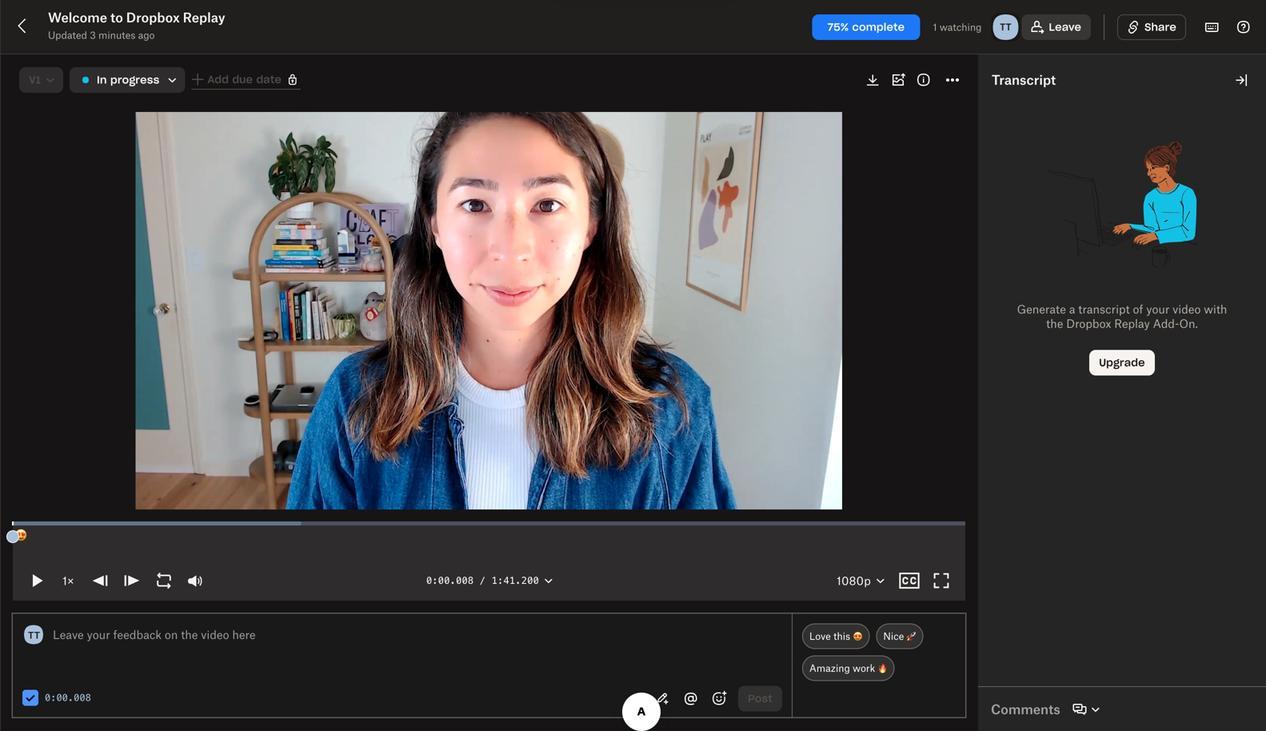 Task type: vqa. For each thing, say whether or not it's contained in the screenshot.
Generate
yes



Task type: describe. For each thing, give the bounding box(es) containing it.
leave for leave your feedback on the video here
[[53, 628, 84, 642]]

complete
[[853, 20, 905, 34]]

mention button image
[[682, 690, 701, 709]]

video for here
[[201, 628, 229, 642]]

keyboard shortcuts image
[[1203, 18, 1222, 37]]

mute image
[[185, 572, 204, 591]]

add-
[[1154, 317, 1180, 331]]

love this 😍 button
[[803, 624, 870, 649]]

progress
[[110, 73, 160, 86]]

1 ×
[[62, 574, 74, 588]]

add emoji image
[[710, 689, 729, 709]]

upgrade button
[[1090, 350, 1155, 376]]

video for with
[[1173, 303, 1202, 316]]

on
[[165, 628, 178, 642]]

leave button
[[1022, 14, 1092, 40]]

transcript
[[992, 72, 1057, 88]]

progress bar slider
[[6, 522, 966, 545]]

your inside generate a transcript of your video with the dropbox replay add-on.
[[1147, 303, 1170, 316]]

3
[[90, 29, 96, 41]]

play video image
[[21, 565, 53, 597]]

😍 inside progress bar slider
[[14, 528, 27, 543]]

here
[[232, 628, 256, 642]]

0 horizontal spatial tt
[[28, 630, 40, 641]]

1 vertical spatial your
[[87, 628, 110, 642]]

love this 😍
[[810, 631, 863, 643]]

love
[[810, 631, 831, 643]]

1080p button
[[828, 565, 894, 597]]

🚀
[[907, 631, 917, 643]]

ago
[[138, 29, 155, 41]]

0 vertical spatial tt
[[1001, 21, 1012, 33]]

welcome
[[48, 10, 107, 25]]

video player region
[[6, 112, 966, 601]]

enable automatic video replay upon ending image
[[152, 569, 176, 593]]

amazing
[[810, 663, 851, 675]]

dropbox inside generate a transcript of your video with the dropbox replay add-on.
[[1067, 317, 1112, 331]]

with
[[1205, 303, 1228, 316]]

1 for 1 ×
[[62, 574, 67, 588]]

captions image
[[897, 568, 923, 594]]

transcript
[[1079, 303, 1131, 316]]



Task type: locate. For each thing, give the bounding box(es) containing it.
1 vertical spatial 0:00.008
[[45, 693, 91, 704]]

0 vertical spatial 1
[[934, 21, 938, 33]]

1:41.200
[[492, 575, 539, 587]]

0 horizontal spatial replay
[[183, 10, 225, 25]]

1 vertical spatial the
[[181, 628, 198, 642]]

amazing work 🔥
[[810, 663, 888, 675]]

1 horizontal spatial tt
[[1001, 21, 1012, 33]]

show drawing tools image
[[654, 690, 673, 709]]

generate
[[1018, 303, 1067, 316]]

feedback
[[113, 628, 162, 642]]

1
[[934, 21, 938, 33], [62, 574, 67, 588]]

0 vertical spatial 0:00.008
[[427, 575, 474, 587]]

1 vertical spatial leave
[[53, 628, 84, 642]]

0 horizontal spatial 0:00.008
[[45, 693, 91, 704]]

1 horizontal spatial the
[[1047, 317, 1064, 331]]

1 vertical spatial replay
[[1115, 317, 1151, 331]]

75% complete button
[[813, 14, 921, 40]]

0 horizontal spatial video
[[201, 628, 229, 642]]

1 horizontal spatial replay
[[1115, 317, 1151, 331]]

0 horizontal spatial your
[[87, 628, 110, 642]]

updated
[[48, 29, 87, 41]]

nice
[[884, 631, 905, 643]]

1 horizontal spatial 0:00.008
[[427, 575, 474, 587]]

×
[[67, 574, 74, 588]]

0 horizontal spatial 😍
[[14, 528, 27, 543]]

1080p
[[837, 574, 872, 588]]

dropbox inside welcome to dropbox replay updated 3 minutes ago
[[126, 10, 180, 25]]

watching
[[940, 21, 982, 33]]

to
[[110, 10, 123, 25]]

work
[[853, 663, 876, 675]]

0 horizontal spatial the
[[181, 628, 198, 642]]

welcome to dropbox replay updated 3 minutes ago
[[48, 10, 225, 41]]

minutes
[[98, 29, 136, 41]]

replay inside generate a transcript of your video with the dropbox replay add-on.
[[1115, 317, 1151, 331]]

1 right play video icon
[[62, 574, 67, 588]]

🔥
[[878, 663, 888, 675]]

1 vertical spatial 1
[[62, 574, 67, 588]]

the
[[1047, 317, 1064, 331], [181, 628, 198, 642]]

1 left watching
[[934, 21, 938, 33]]

nice 🚀 button
[[877, 624, 924, 649]]

the down generate
[[1047, 317, 1064, 331]]

/
[[480, 575, 486, 587]]

share button
[[1118, 14, 1187, 40]]

leave inside "button"
[[1050, 20, 1082, 34]]

75% complete
[[828, 20, 905, 34]]

upgrade
[[1100, 356, 1146, 369]]

a
[[1070, 303, 1076, 316]]

0:00.008 inside video player region
[[427, 575, 474, 587]]

replay inside welcome to dropbox replay updated 3 minutes ago
[[183, 10, 225, 25]]

0:00.008 for 0:00.008
[[45, 693, 91, 704]]

😍 up play video icon
[[14, 528, 27, 543]]

1 vertical spatial video
[[201, 628, 229, 642]]

1 for 1 watching
[[934, 21, 938, 33]]

0 vertical spatial dropbox
[[126, 10, 180, 25]]

0 vertical spatial video
[[1173, 303, 1202, 316]]

0 horizontal spatial dropbox
[[126, 10, 180, 25]]

0 horizontal spatial leave
[[53, 628, 84, 642]]

the right on
[[181, 628, 198, 642]]

nice 🚀
[[884, 631, 917, 643]]

1 vertical spatial dropbox
[[1067, 317, 1112, 331]]

0:00.008 for 0:00.008 / 1:41.200
[[427, 575, 474, 587]]

replay
[[183, 10, 225, 25], [1115, 317, 1151, 331]]

1 inside video player region
[[62, 574, 67, 588]]

None text field
[[53, 626, 783, 644]]

0 horizontal spatial 1
[[62, 574, 67, 588]]

0 vertical spatial your
[[1147, 303, 1170, 316]]

0 vertical spatial the
[[1047, 317, 1064, 331]]

generate a transcript of your video with the dropbox replay add-on.
[[1018, 303, 1228, 331]]

tt
[[1001, 21, 1012, 33], [28, 630, 40, 641]]

1 horizontal spatial 1
[[934, 21, 938, 33]]

0:00.008
[[427, 575, 474, 587], [45, 693, 91, 704]]

1 horizontal spatial 😍
[[853, 631, 863, 643]]

0 vertical spatial replay
[[183, 10, 225, 25]]

dropbox
[[126, 10, 180, 25], [1067, 317, 1112, 331]]

1 horizontal spatial your
[[1147, 303, 1170, 316]]

dropbox up ago
[[126, 10, 180, 25]]

video
[[1173, 303, 1202, 316], [201, 628, 229, 642]]

leave for leave
[[1050, 20, 1082, 34]]

leave up transcript
[[1050, 20, 1082, 34]]

leave
[[1050, 20, 1082, 34], [53, 628, 84, 642]]

1 vertical spatial 😍
[[853, 631, 863, 643]]

hide sidebar image
[[1232, 70, 1252, 90]]

😍 inside button
[[853, 631, 863, 643]]

tt right watching
[[1001, 21, 1012, 33]]

0:00.008 / 1:41.200
[[427, 575, 539, 587]]

75%
[[828, 20, 849, 34]]

leave your feedback on the video here
[[53, 628, 256, 642]]

1 horizontal spatial video
[[1173, 303, 1202, 316]]

dropbox down transcript
[[1067, 317, 1112, 331]]

the inside generate a transcript of your video with the dropbox replay add-on.
[[1047, 317, 1064, 331]]

comments
[[992, 702, 1061, 717]]

tt down play video icon
[[28, 630, 40, 641]]

share
[[1145, 20, 1177, 34]]

on.
[[1180, 317, 1199, 331]]

1 horizontal spatial leave
[[1050, 20, 1082, 34]]

of
[[1134, 303, 1144, 316]]

1 watching
[[934, 21, 982, 33]]

in
[[97, 73, 107, 86]]

your left feedback
[[87, 628, 110, 642]]

your
[[1147, 303, 1170, 316], [87, 628, 110, 642]]

video up on.
[[1173, 303, 1202, 316]]

1 vertical spatial tt
[[28, 630, 40, 641]]

video inside generate a transcript of your video with the dropbox replay add-on.
[[1173, 303, 1202, 316]]

😍 right 'this'
[[853, 631, 863, 643]]

0 vertical spatial 😍
[[14, 528, 27, 543]]

1 horizontal spatial dropbox
[[1067, 317, 1112, 331]]

your up add-
[[1147, 303, 1170, 316]]

😍
[[14, 528, 27, 543], [853, 631, 863, 643]]

in progress button
[[70, 67, 185, 93]]

video left here
[[201, 628, 229, 642]]

make fullscreen image
[[929, 568, 955, 594]]

amazing work 🔥 button
[[803, 656, 895, 681]]

0 vertical spatial leave
[[1050, 20, 1082, 34]]

this
[[834, 631, 851, 643]]

in progress
[[97, 73, 160, 86]]

leave down 1 ×
[[53, 628, 84, 642]]



